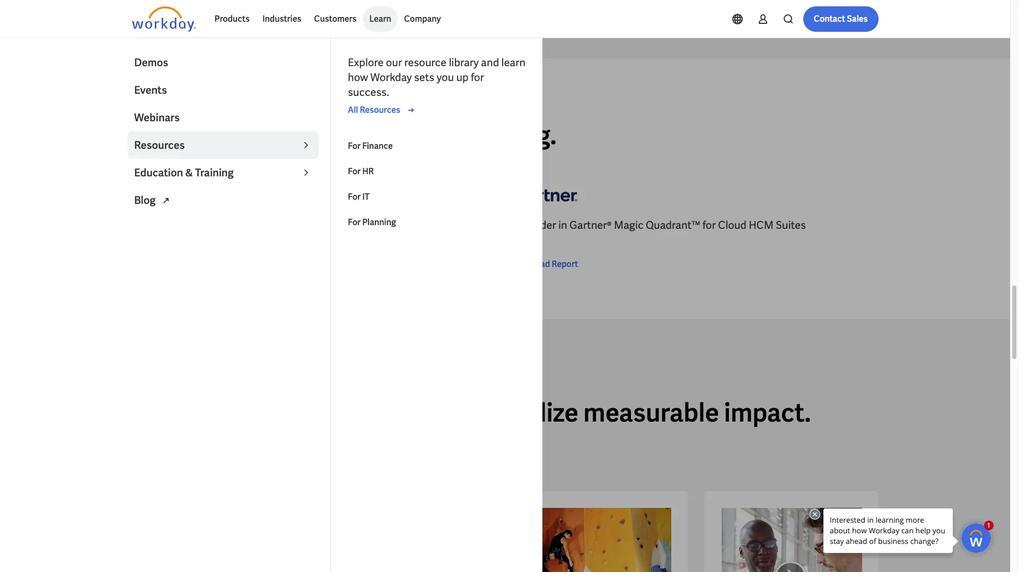 Task type: describe. For each thing, give the bounding box(es) containing it.
what
[[132, 94, 154, 103]]

education & training
[[134, 166, 234, 180]]

service-
[[429, 219, 468, 233]]

events
[[134, 83, 167, 97]]

up
[[456, 71, 469, 84]]

blog link
[[128, 187, 319, 214]]

in for gartner®
[[559, 219, 567, 233]]

all resources
[[348, 104, 400, 116]]

for it link
[[342, 185, 533, 210]]

events link
[[128, 76, 319, 104]]

hr
[[362, 166, 374, 177]]

for for for finance
[[348, 141, 361, 152]]

gartner® inside a leader in 2023 gartner® magic quadrant™ for cloud erp for service- centric enterprises
[[213, 219, 255, 233]]

for left hcm
[[703, 219, 716, 233]]

learn button
[[363, 6, 398, 32]]

quadrant™ inside a leader in 2023 gartner® magic quadrant™ for cloud erp for service- centric enterprises
[[289, 219, 344, 233]]

gartner image for 2023
[[132, 180, 195, 210]]

a for a leader in gartner® magic quadrant™ for cloud hcm suites
[[514, 219, 521, 233]]

for planning link
[[342, 210, 533, 236]]

leader for a leader in gartner® magic quadrant™ for cloud hcm suites
[[523, 219, 556, 233]]

education & training button
[[128, 159, 319, 187]]

for inside explore our resource library and learn how workday sets you up for success.
[[471, 71, 484, 84]]

education
[[134, 166, 183, 180]]

industries button
[[256, 6, 308, 32]]

customers button
[[308, 6, 363, 32]]

leader for a leader in 2023 gartner® magic quadrant™ for cloud erp for service- centric enterprises
[[141, 219, 174, 233]]

for hr
[[348, 166, 374, 177]]

erp
[[392, 219, 412, 233]]

planning
[[362, 217, 396, 228]]

measurable
[[584, 397, 719, 430]]

for left planning
[[346, 219, 359, 233]]

contact
[[814, 13, 846, 24]]

products
[[215, 13, 250, 24]]

say
[[194, 94, 208, 103]]

for it
[[348, 191, 370, 203]]

go to the homepage image
[[132, 6, 195, 32]]

finance,
[[259, 119, 350, 152]]

read report
[[531, 259, 578, 270]]

cloud inside a leader in 2023 gartner® magic quadrant™ for cloud erp for service- centric enterprises
[[362, 219, 390, 233]]

and inside explore our resource library and learn how workday sets you up for success.
[[481, 56, 499, 69]]

sales
[[847, 13, 868, 24]]

2 quadrant™ from the left
[[646, 219, 701, 233]]

our
[[386, 56, 402, 69]]

finance
[[362, 141, 393, 152]]

learn
[[369, 13, 391, 24]]

2 magic from the left
[[614, 219, 644, 233]]

magic inside a leader in 2023 gartner® magic quadrant™ for cloud erp for service- centric enterprises
[[258, 219, 287, 233]]

2 cloud from the left
[[718, 219, 747, 233]]

a leader in finance, hr, and planning.
[[132, 119, 557, 152]]

all
[[348, 104, 358, 116]]

for for for hr
[[348, 166, 361, 177]]

0 horizontal spatial and
[[401, 119, 445, 152]]



Task type: locate. For each thing, give the bounding box(es) containing it.
for left planning
[[348, 217, 361, 228]]

in up 'education & training' "dropdown button"
[[232, 119, 254, 152]]

bdo canada image
[[722, 509, 862, 573]]

industries
[[382, 397, 498, 430]]

1 vertical spatial resources
[[134, 138, 185, 152]]

1 vertical spatial and
[[401, 119, 445, 152]]

customers
[[314, 13, 357, 24]]

for
[[348, 141, 361, 152], [348, 166, 361, 177], [348, 191, 361, 203], [348, 217, 361, 228]]

a up read report link
[[514, 219, 521, 233]]

opens in a new tab image
[[160, 195, 173, 208]]

magic
[[258, 219, 287, 233], [614, 219, 644, 233]]

for planning
[[348, 217, 396, 228]]

in up report
[[559, 219, 567, 233]]

impact.
[[724, 397, 811, 430]]

a inside a leader in 2023 gartner® magic quadrant™ for cloud erp for service- centric enterprises
[[132, 219, 139, 233]]

leader
[[141, 219, 174, 233], [523, 219, 556, 233]]

it
[[362, 191, 370, 203]]

company
[[404, 13, 441, 24]]

0 horizontal spatial magic
[[258, 219, 287, 233]]

resources button
[[128, 132, 319, 159]]

blog
[[134, 194, 158, 207]]

analysts
[[155, 94, 193, 103]]

4 for from the top
[[348, 217, 361, 228]]

hcm
[[749, 219, 774, 233]]

across
[[268, 397, 345, 430]]

and left learn
[[481, 56, 499, 69]]

1 quadrant™ from the left
[[289, 219, 344, 233]]

leader
[[155, 119, 227, 152]]

0 horizontal spatial gartner image
[[132, 180, 195, 210]]

for finance
[[348, 141, 393, 152]]

1 gartner image from the left
[[132, 180, 195, 210]]

demos
[[134, 56, 168, 69]]

1 horizontal spatial quadrant™
[[646, 219, 701, 233]]

company button
[[398, 6, 447, 32]]

0 horizontal spatial leader
[[141, 219, 174, 233]]

0 horizontal spatial quadrant™
[[289, 219, 344, 233]]

workday
[[371, 71, 412, 84]]

0 vertical spatial and
[[481, 56, 499, 69]]

1 horizontal spatial magic
[[614, 219, 644, 233]]

1 cloud from the left
[[362, 219, 390, 233]]

learn all the successes life time fitness achieved with workday. image
[[531, 509, 671, 573]]

cloud left hcm
[[718, 219, 747, 233]]

0 horizontal spatial in
[[177, 219, 186, 233]]

leader inside a leader in 2023 gartner® magic quadrant™ for cloud erp for service- centric enterprises
[[141, 219, 174, 233]]

in left 2023
[[177, 219, 186, 233]]

sets
[[414, 71, 435, 84]]

gartner image for gartner®
[[514, 180, 577, 210]]

suites
[[776, 219, 806, 233]]

a down what
[[132, 119, 150, 152]]

2 gartner® from the left
[[570, 219, 612, 233]]

what analysts say
[[132, 94, 208, 103]]

cloud
[[362, 219, 390, 233], [718, 219, 747, 233]]

a
[[132, 119, 150, 152], [132, 219, 139, 233], [514, 219, 521, 233]]

training
[[195, 166, 234, 180]]

explore our resource library and learn how workday sets you up for success.
[[348, 56, 526, 99]]

2023
[[188, 219, 211, 233]]

hr,
[[355, 119, 396, 152]]

and up for hr link
[[401, 119, 445, 152]]

for left hr
[[348, 166, 361, 177]]

how
[[348, 71, 368, 84]]

in
[[232, 119, 254, 152], [177, 219, 186, 233], [559, 219, 567, 233]]

companies
[[132, 397, 263, 430]]

report
[[552, 259, 578, 270]]

resources up education
[[134, 138, 185, 152]]

1 horizontal spatial gartner®
[[570, 219, 612, 233]]

resources inside dropdown button
[[134, 138, 185, 152]]

in for 2023
[[177, 219, 186, 233]]

library
[[449, 56, 479, 69]]

a for a leader in finance, hr, and planning.
[[132, 119, 150, 152]]

a up centric
[[132, 219, 139, 233]]

0 horizontal spatial gartner®
[[213, 219, 255, 233]]

2 horizontal spatial in
[[559, 219, 567, 233]]

gartner image
[[132, 180, 195, 210], [514, 180, 577, 210]]

leader up read on the top of page
[[523, 219, 556, 233]]

resources
[[360, 104, 400, 116], [134, 138, 185, 152]]

leader up centric
[[141, 219, 174, 233]]

0 horizontal spatial cloud
[[362, 219, 390, 233]]

1 horizontal spatial in
[[232, 119, 254, 152]]

1 gartner® from the left
[[213, 219, 255, 233]]

1 horizontal spatial cloud
[[718, 219, 747, 233]]

&
[[185, 166, 193, 180]]

planning.
[[450, 119, 557, 152]]

all resources link
[[348, 104, 417, 117]]

for left finance
[[348, 141, 361, 152]]

webinars
[[134, 111, 180, 125]]

1 magic from the left
[[258, 219, 287, 233]]

0 horizontal spatial resources
[[134, 138, 185, 152]]

demos link
[[128, 49, 319, 76]]

cloud left erp
[[362, 219, 390, 233]]

3 for from the top
[[348, 191, 361, 203]]

centric
[[132, 234, 167, 247]]

in inside a leader in 2023 gartner® magic quadrant™ for cloud erp for service- centric enterprises
[[177, 219, 186, 233]]

for right the up
[[471, 71, 484, 84]]

0 vertical spatial resources
[[360, 104, 400, 116]]

for finance link
[[342, 134, 533, 159]]

industries
[[263, 13, 301, 24]]

1 horizontal spatial leader
[[523, 219, 556, 233]]

1 horizontal spatial resources
[[360, 104, 400, 116]]

2 gartner image from the left
[[514, 180, 577, 210]]

1 leader from the left
[[141, 219, 174, 233]]

2 for from the top
[[348, 166, 361, 177]]

success.
[[348, 85, 389, 99]]

enterprises
[[170, 234, 225, 247]]

read
[[531, 259, 550, 270]]

products button
[[208, 6, 256, 32]]

gartner®
[[213, 219, 255, 233], [570, 219, 612, 233]]

resource
[[404, 56, 447, 69]]

in for finance,
[[232, 119, 254, 152]]

1 for from the top
[[348, 141, 361, 152]]

companies across all industries realize measurable impact.
[[132, 397, 811, 430]]

contact sales link
[[803, 6, 879, 32]]

and
[[481, 56, 499, 69], [401, 119, 445, 152]]

for right erp
[[414, 219, 427, 233]]

a leader in gartner® magic quadrant™ for cloud hcm suites
[[514, 219, 806, 233]]

2 leader from the left
[[523, 219, 556, 233]]

gartner® up report
[[570, 219, 612, 233]]

1 horizontal spatial gartner image
[[514, 180, 577, 210]]

a for a leader in 2023 gartner® magic quadrant™ for cloud erp for service- centric enterprises
[[132, 219, 139, 233]]

for left it
[[348, 191, 361, 203]]

learn
[[502, 56, 526, 69]]

for for for planning
[[348, 217, 361, 228]]

a leader in 2023 gartner® magic quadrant™ for cloud erp for service- centric enterprises
[[132, 219, 468, 247]]

explore
[[348, 56, 384, 69]]

resources down success.
[[360, 104, 400, 116]]

for for for it
[[348, 191, 361, 203]]

webinars link
[[128, 104, 319, 132]]

contact sales
[[814, 13, 868, 24]]

you
[[437, 71, 454, 84]]

for
[[471, 71, 484, 84], [346, 219, 359, 233], [414, 219, 427, 233], [703, 219, 716, 233]]

quadrant™
[[289, 219, 344, 233], [646, 219, 701, 233]]

realize
[[503, 397, 579, 430]]

read report link
[[514, 259, 578, 271]]

all
[[350, 397, 377, 430]]

for hr link
[[342, 159, 533, 185]]

1 horizontal spatial and
[[481, 56, 499, 69]]

gartner® down blog link
[[213, 219, 255, 233]]



Task type: vqa. For each thing, say whether or not it's contained in the screenshot.
Companies across all industries realize measurable impact.
yes



